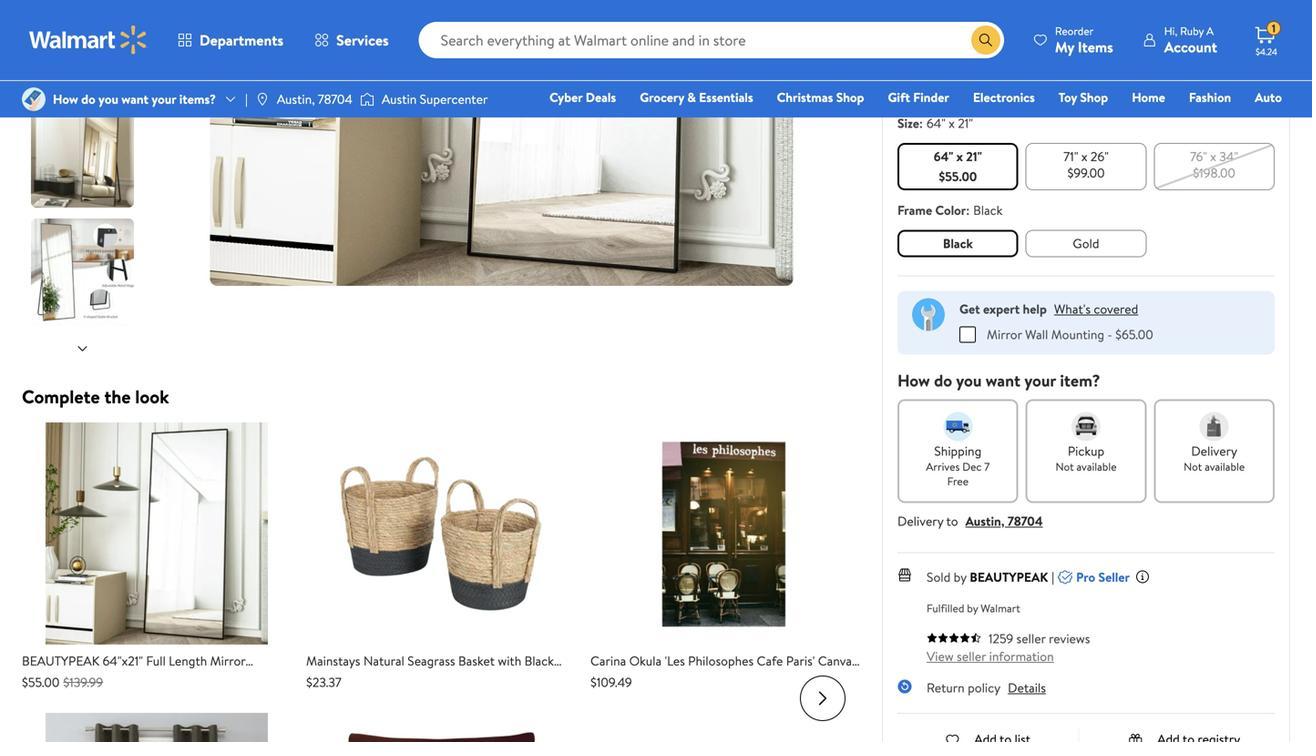 Task type: vqa. For each thing, say whether or not it's contained in the screenshot.
the Wellness
no



Task type: locate. For each thing, give the bounding box(es) containing it.
you for how do you want your items?
[[98, 90, 118, 108]]

 image for austin, 78704
[[255, 92, 270, 107]]

1 horizontal spatial  image
[[255, 92, 270, 107]]

not for pickup
[[1056, 459, 1074, 475]]

78704
[[318, 90, 353, 108], [1008, 512, 1043, 530]]

auto link
[[1247, 87, 1290, 107]]

black right color
[[973, 201, 1003, 219]]

want
[[121, 90, 149, 108], [986, 369, 1021, 392]]

beautypeak 64"x21" full length mirror rectangle body dressing floor standing mirrors, black image
[[210, 0, 793, 286]]

bottom,
[[437, 670, 482, 688]]

0 horizontal spatial do
[[81, 90, 95, 108]]

0 vertical spatial by
[[954, 568, 967, 586]]

0 horizontal spatial by
[[954, 568, 967, 586]]

1 horizontal spatial how
[[898, 369, 930, 392]]

austin,
[[277, 90, 315, 108], [966, 512, 1005, 530]]

0 vertical spatial how
[[53, 90, 78, 108]]

1 horizontal spatial seller
[[1016, 630, 1046, 648]]

0 vertical spatial black
[[973, 201, 1003, 219]]

mirror wall mounting - $65.00
[[987, 326, 1153, 343]]

intent image for delivery image
[[1200, 412, 1229, 441]]

1 horizontal spatial |
[[1052, 568, 1054, 586]]

0 vertical spatial want
[[121, 90, 149, 108]]

length
[[169, 652, 207, 670]]

|
[[245, 90, 248, 108], [1052, 568, 1054, 586]]

your left items?
[[152, 90, 176, 108]]

1 vertical spatial 21"
[[966, 147, 982, 165]]

1 horizontal spatial your
[[1024, 369, 1056, 392]]

one debit link
[[1134, 113, 1212, 133]]

1 vertical spatial your
[[1024, 369, 1056, 392]]

0 horizontal spatial black
[[525, 652, 554, 670]]

64" down size : 64" x 21"
[[934, 147, 953, 165]]

0 horizontal spatial  image
[[22, 87, 46, 111]]

'les
[[665, 652, 685, 670]]

1 horizontal spatial black
[[943, 234, 973, 252]]

1 vertical spatial |
[[1052, 568, 1054, 586]]

64" inside 64" x 21" $55.00
[[934, 147, 953, 165]]

1 horizontal spatial :
[[966, 201, 970, 219]]

want for item?
[[986, 369, 1021, 392]]

list item containing mainstays natural seagrass basket with black paper rope colorblock bottom, set of 2, multiple sizes
[[306, 423, 576, 706]]

list item
[[22, 423, 292, 692], [306, 423, 576, 706], [590, 423, 860, 692]]

2 shop from the left
[[1080, 88, 1108, 106]]

hi,
[[1164, 23, 1178, 39]]

$55.00
[[939, 167, 977, 185], [22, 674, 60, 692]]

registry link
[[1064, 113, 1127, 133]]

x for 71"
[[1082, 147, 1088, 165]]

buy now button
[[898, 0, 1083, 28]]

cyber
[[550, 88, 583, 106]]

7
[[984, 459, 990, 475]]

how for how do you want your items?
[[53, 90, 78, 108]]

3 list item from the left
[[590, 423, 860, 692]]

0 horizontal spatial your
[[152, 90, 176, 108]]

21" up 64" x 21" $55.00
[[958, 114, 973, 132]]

x inside 76" x 34" $198.00
[[1210, 147, 1216, 165]]

1 horizontal spatial delivery
[[1191, 442, 1237, 460]]

auto
[[1255, 88, 1282, 106]]

1 horizontal spatial not
[[1184, 459, 1202, 475]]

austin, down departments
[[277, 90, 315, 108]]

black inside mainstays natural seagrass basket with black paper rope colorblock bottom, set of 2, multiple sizes
[[525, 652, 554, 670]]

pro
[[1076, 568, 1095, 586]]

delivery
[[1191, 442, 1237, 460], [898, 512, 943, 530]]

| left pro
[[1052, 568, 1054, 586]]

0 horizontal spatial shop
[[836, 88, 864, 106]]

delivery for not
[[1191, 442, 1237, 460]]

$55.00 up color
[[939, 167, 977, 185]]

do down walmart image
[[81, 90, 95, 108]]

austin, right to
[[966, 512, 1005, 530]]

x
[[949, 114, 955, 132], [957, 147, 963, 165], [1082, 147, 1088, 165], [1210, 147, 1216, 165]]

beautypeak up walmart
[[970, 568, 1048, 586]]

71"
[[1064, 147, 1078, 165]]

64" down finder
[[927, 114, 946, 132]]

1 horizontal spatial you
[[956, 369, 982, 392]]

image of item 2 image
[[306, 423, 576, 645]]

beautypeak 64"x21" full length mirror rectangle body dressing floor standing mirrors, black - image 5 of 8 image
[[31, 219, 138, 325]]

 image down walmart image
[[22, 87, 46, 111]]

mainstays
[[306, 652, 360, 670]]

how down in_home_installation logo
[[898, 369, 930, 392]]

dressing
[[112, 670, 159, 688]]

1 vertical spatial mirror
[[210, 652, 245, 670]]

1 available from the left
[[1077, 459, 1117, 475]]

not inside delivery not available
[[1184, 459, 1202, 475]]

x down size : 64" x 21"
[[957, 147, 963, 165]]

next image image
[[75, 342, 90, 356]]

78704 up sold by beautypeak
[[1008, 512, 1043, 530]]

available inside the pickup not available
[[1077, 459, 1117, 475]]

x inside 71" x 26" $99.00
[[1082, 147, 1088, 165]]

christmas shop
[[777, 88, 864, 106]]

0 horizontal spatial seller
[[957, 648, 986, 665]]

$23.37
[[306, 674, 342, 692]]

not inside the pickup not available
[[1056, 459, 1074, 475]]

1 horizontal spatial beautypeak
[[970, 568, 1048, 586]]

1 vertical spatial you
[[956, 369, 982, 392]]

how down walmart image
[[53, 90, 78, 108]]

list
[[15, 423, 867, 743]]

electronics link
[[965, 87, 1043, 107]]

0 vertical spatial you
[[98, 90, 118, 108]]

shop right christmas
[[836, 88, 864, 106]]

view seller information link
[[927, 648, 1054, 665]]

: down gift finder link
[[919, 114, 923, 132]]

delivery to austin, 78704
[[898, 512, 1043, 530]]

toy shop link
[[1050, 87, 1116, 107]]

seller for view
[[957, 648, 986, 665]]

0 horizontal spatial list item
[[22, 423, 292, 692]]

by
[[954, 568, 967, 586], [967, 601, 978, 616]]

0 horizontal spatial not
[[1056, 459, 1074, 475]]

x right the 76"
[[1210, 147, 1216, 165]]

beautypeak up $55.00 $139.99
[[22, 652, 99, 670]]

21" down size : 64" x 21"
[[966, 147, 982, 165]]

1 horizontal spatial list item
[[306, 423, 576, 706]]

1 vertical spatial black
[[943, 234, 973, 252]]

black inside button
[[943, 234, 973, 252]]

not
[[1056, 459, 1074, 475], [1184, 459, 1202, 475]]

pickup
[[1068, 442, 1105, 460]]

1
[[1272, 21, 1276, 36]]

delivery inside delivery not available
[[1191, 442, 1237, 460]]

want for items?
[[121, 90, 149, 108]]

1 vertical spatial :
[[966, 201, 970, 219]]

gift
[[888, 88, 910, 106]]

0 vertical spatial your
[[152, 90, 176, 108]]

supercenter
[[420, 90, 488, 108]]

ruby
[[1180, 23, 1204, 39]]

1 vertical spatial $55.00
[[22, 674, 60, 692]]

1 vertical spatial delivery
[[898, 512, 943, 530]]

available for pickup
[[1077, 459, 1117, 475]]

grocery & essentials
[[640, 88, 753, 106]]

available inside delivery not available
[[1205, 459, 1245, 475]]

0 horizontal spatial how
[[53, 90, 78, 108]]

list item for image of item 1
[[22, 423, 292, 692]]

seller
[[1016, 630, 1046, 648], [957, 648, 986, 665]]

mirror down expert
[[987, 326, 1022, 343]]

want left items?
[[121, 90, 149, 108]]

2 horizontal spatial black
[[973, 201, 1003, 219]]

x for 64"
[[957, 147, 963, 165]]

0 vertical spatial 64"
[[927, 114, 946, 132]]

mirror inside beautypeak 64"x21" full length mirror rectangle body dressing floor standing mirrors
[[210, 652, 245, 670]]

items
[[1078, 37, 1113, 57]]

: up black button
[[966, 201, 970, 219]]

fulfilled
[[927, 601, 964, 616]]

0 vertical spatial 21"
[[958, 114, 973, 132]]

list item for image of item 3
[[306, 423, 576, 706]]

4.4241 stars out of 5, based on 1259 seller reviews element
[[927, 633, 981, 644]]

2 vertical spatial black
[[525, 652, 554, 670]]

intent image for pickup image
[[1072, 412, 1101, 441]]

0 vertical spatial delivery
[[1191, 442, 1237, 460]]

0 vertical spatial austin,
[[277, 90, 315, 108]]

you for how do you want your item?
[[956, 369, 982, 392]]

1 vertical spatial how
[[898, 369, 930, 392]]

0 vertical spatial do
[[81, 90, 95, 108]]

0 horizontal spatial :
[[919, 114, 923, 132]]

beautypeak 64"x21" full length mirror rectangle body dressing floor standing mirrors, black - image 3 of 8 image
[[31, 0, 138, 90]]

image of item 4 image
[[590, 423, 860, 645]]

1 horizontal spatial mirror
[[987, 326, 1022, 343]]

shop up registry
[[1080, 88, 1108, 106]]

frame color list
[[894, 226, 1278, 261]]

1 list item from the left
[[22, 423, 292, 692]]

0 horizontal spatial mirror
[[210, 652, 245, 670]]

finder
[[913, 88, 949, 106]]

1 vertical spatial do
[[934, 369, 952, 392]]

$55.00 left $139.99
[[22, 674, 60, 692]]

size list
[[894, 139, 1278, 194]]

pickup not available
[[1056, 442, 1117, 475]]

beautypeak 64"x21" full length mirror rectangle body dressing floor standing mirrors, black - image 4 of 8 image
[[31, 101, 138, 208]]

2 available from the left
[[1205, 459, 1245, 475]]

x down finder
[[949, 114, 955, 132]]

1 horizontal spatial shop
[[1080, 88, 1108, 106]]

floor
[[163, 670, 192, 688]]

a
[[1207, 23, 1214, 39]]

1259
[[989, 630, 1013, 648]]

return
[[927, 679, 965, 697]]

mirror right length
[[210, 652, 245, 670]]

not down intent image for delivery
[[1184, 459, 1202, 475]]

0 horizontal spatial want
[[121, 90, 149, 108]]

want down expert
[[986, 369, 1021, 392]]

frame color : black
[[898, 201, 1003, 219]]

0 horizontal spatial delivery
[[898, 512, 943, 530]]

reviews
[[1049, 630, 1090, 648]]

0 horizontal spatial you
[[98, 90, 118, 108]]

x right 71"
[[1082, 147, 1088, 165]]

x for 76"
[[1210, 147, 1216, 165]]

full
[[146, 652, 166, 670]]

gift finder
[[888, 88, 949, 106]]

list item containing beautypeak 64"x21" full length mirror rectangle body dressing floor standing mirrors
[[22, 423, 292, 692]]

expert
[[983, 300, 1020, 318]]

1 vertical spatial want
[[986, 369, 1021, 392]]

cyber deals
[[550, 88, 616, 106]]

| right items?
[[245, 90, 248, 108]]

21" inside 64" x 21" $55.00
[[966, 147, 982, 165]]

 image
[[22, 87, 46, 111], [255, 92, 270, 107]]

you down mirror wall mounting - $65.00 option
[[956, 369, 982, 392]]

1 shop from the left
[[836, 88, 864, 106]]

$139.99
[[63, 674, 103, 692]]

1 horizontal spatial $55.00
[[939, 167, 977, 185]]

1 vertical spatial beautypeak
[[22, 652, 99, 670]]

get
[[960, 300, 980, 318]]

1 horizontal spatial austin,
[[966, 512, 1005, 530]]

0 horizontal spatial |
[[245, 90, 248, 108]]

2 horizontal spatial list item
[[590, 423, 860, 692]]

0 horizontal spatial 78704
[[318, 90, 353, 108]]

you down walmart image
[[98, 90, 118, 108]]

1 horizontal spatial available
[[1205, 459, 1245, 475]]

available down intent image for delivery
[[1205, 459, 1245, 475]]

seller right 1259
[[1016, 630, 1046, 648]]

seller
[[1098, 568, 1130, 586]]

 image left austin, 78704
[[255, 92, 270, 107]]

78704 down services popup button
[[318, 90, 353, 108]]

2 not from the left
[[1184, 459, 1202, 475]]

image of item 1 image
[[22, 713, 292, 743]]

help
[[1023, 300, 1047, 318]]

2 list item from the left
[[306, 423, 576, 706]]

services button
[[299, 18, 404, 62]]

your left item?
[[1024, 369, 1056, 392]]

64" x 21" $55.00
[[934, 147, 982, 185]]

black button
[[898, 230, 1018, 257]]

2,
[[521, 670, 531, 688]]

not for delivery
[[1184, 459, 1202, 475]]

0 horizontal spatial $55.00
[[22, 674, 60, 692]]

not down intent image for pickup
[[1056, 459, 1074, 475]]

item?
[[1060, 369, 1100, 392]]

cyber deals link
[[541, 87, 624, 107]]

do up intent image for shipping
[[934, 369, 952, 392]]

how
[[53, 90, 78, 108], [898, 369, 930, 392]]

1 horizontal spatial do
[[934, 369, 952, 392]]

0 vertical spatial :
[[919, 114, 923, 132]]

0 vertical spatial $55.00
[[939, 167, 977, 185]]

black right with
[[525, 652, 554, 670]]

delivery left to
[[898, 512, 943, 530]]

gold button
[[1026, 230, 1147, 257]]

black down color
[[943, 234, 973, 252]]

by for sold
[[954, 568, 967, 586]]

available down intent image for pickup
[[1077, 459, 1117, 475]]

image of item 3 image
[[306, 713, 576, 743]]

 image
[[360, 90, 374, 108]]

services
[[336, 30, 389, 50]]

1 horizontal spatial want
[[986, 369, 1021, 392]]

pro seller info image
[[1135, 570, 1150, 585]]

delivery down intent image for delivery
[[1191, 442, 1237, 460]]

$55.00 inside 64" x 21" $55.00
[[939, 167, 977, 185]]

of
[[507, 670, 518, 688]]

1 horizontal spatial by
[[967, 601, 978, 616]]

x inside 64" x 21" $55.00
[[957, 147, 963, 165]]

by right "sold"
[[954, 568, 967, 586]]

$55.00 inside list item
[[22, 674, 60, 692]]

1 not from the left
[[1056, 459, 1074, 475]]

0 horizontal spatial available
[[1077, 459, 1117, 475]]

1 vertical spatial by
[[967, 601, 978, 616]]

1 vertical spatial 78704
[[1008, 512, 1043, 530]]

do for how do you want your item?
[[934, 369, 952, 392]]

1 vertical spatial 64"
[[934, 147, 953, 165]]

by right fulfilled
[[967, 601, 978, 616]]

paper
[[306, 670, 338, 688]]

you
[[98, 90, 118, 108], [956, 369, 982, 392]]

$4.24
[[1256, 46, 1278, 58]]

complete the look carousel element
[[15, 384, 867, 743]]

walmart+ link
[[1220, 113, 1290, 133]]

0 horizontal spatial beautypeak
[[22, 652, 99, 670]]

seller down the 4.4241 stars out of 5, based on 1259 seller reviews element
[[957, 648, 986, 665]]



Task type: describe. For each thing, give the bounding box(es) containing it.
basket
[[458, 652, 495, 670]]

carina okula 'les philosophes cafe paris' canvas art
[[590, 652, 857, 688]]

64"x21"
[[103, 652, 143, 670]]

toy
[[1059, 88, 1077, 106]]

gift finder link
[[880, 87, 958, 107]]

search icon image
[[979, 33, 993, 47]]

how for how do you want your item?
[[898, 369, 930, 392]]

76" x 34" $198.00
[[1190, 147, 1238, 182]]

christmas shop link
[[769, 87, 872, 107]]

beautypeak 64"x21" full length mirror rectangle body dressing floor standing mirrors
[[22, 652, 287, 688]]

details button
[[1008, 679, 1046, 697]]

by for fulfilled
[[967, 601, 978, 616]]

Walmart Site-Wide search field
[[419, 22, 1004, 58]]

complete
[[22, 384, 100, 410]]

body
[[80, 670, 108, 688]]

policy
[[968, 679, 1001, 697]]

hi, ruby a account
[[1164, 23, 1217, 57]]

home link
[[1124, 87, 1174, 107]]

rope
[[341, 670, 370, 688]]

do for how do you want your items?
[[81, 90, 95, 108]]

color
[[935, 201, 966, 219]]

how do you want your items?
[[53, 90, 216, 108]]

essentials
[[699, 88, 753, 106]]

shipping
[[934, 442, 982, 460]]

1 horizontal spatial 78704
[[1008, 512, 1043, 530]]

home
[[1132, 88, 1165, 106]]

delivery for to
[[898, 512, 943, 530]]

rectangle
[[22, 670, 77, 688]]

fashion
[[1189, 88, 1231, 106]]

buy
[[963, 0, 987, 20]]

walmart+
[[1228, 114, 1282, 132]]

what's covered button
[[1054, 300, 1138, 318]]

image of item 0 image
[[22, 423, 292, 645]]

philosophes
[[688, 652, 754, 670]]

grocery & essentials link
[[632, 87, 761, 107]]

0 horizontal spatial austin,
[[277, 90, 315, 108]]

austin, 78704
[[277, 90, 353, 108]]

arrives
[[926, 459, 960, 475]]

size : 64" x 21"
[[898, 114, 973, 132]]

intent image for shipping image
[[943, 412, 973, 441]]

electronics
[[973, 88, 1035, 106]]

details
[[1008, 679, 1046, 697]]

size
[[898, 114, 919, 132]]

christmas
[[777, 88, 833, 106]]

one
[[1142, 114, 1170, 132]]

0 vertical spatial 78704
[[318, 90, 353, 108]]

seller for 1259
[[1016, 630, 1046, 648]]

walmart image
[[29, 26, 148, 55]]

reorder my items
[[1055, 23, 1113, 57]]

shop for christmas shop
[[836, 88, 864, 106]]

wall
[[1025, 326, 1048, 343]]

list containing beautypeak 64"x21" full length mirror rectangle body dressing floor standing mirrors
[[15, 423, 867, 743]]

get expert help what's covered
[[960, 300, 1138, 318]]

debit
[[1173, 114, 1204, 132]]

beautypeak inside beautypeak 64"x21" full length mirror rectangle body dressing floor standing mirrors
[[22, 652, 99, 670]]

0 vertical spatial mirror
[[987, 326, 1022, 343]]

34"
[[1219, 147, 1238, 165]]

your for items?
[[152, 90, 176, 108]]

1 vertical spatial austin,
[[966, 512, 1005, 530]]

now
[[990, 0, 1017, 20]]

0 vertical spatial |
[[245, 90, 248, 108]]

mounting
[[1051, 326, 1104, 343]]

gold
[[1073, 234, 1099, 252]]

standing
[[195, 670, 243, 688]]

fulfilled by walmart
[[927, 601, 1020, 616]]

0 vertical spatial beautypeak
[[970, 568, 1048, 586]]

how do you want your item?
[[898, 369, 1100, 392]]

departments button
[[162, 18, 299, 62]]

$198.00
[[1193, 164, 1236, 182]]

austin, 78704 button
[[966, 512, 1043, 530]]

items?
[[179, 90, 216, 108]]

available for delivery
[[1205, 459, 1245, 475]]

in_home_installation logo image
[[912, 298, 945, 331]]

with
[[498, 652, 521, 670]]

delivery not available
[[1184, 442, 1245, 475]]

$55.00 $139.99
[[22, 674, 103, 692]]

canvas
[[818, 652, 857, 670]]

pro seller
[[1076, 568, 1130, 586]]

natural
[[363, 652, 404, 670]]

mirrors
[[246, 670, 287, 688]]

Mirror Wall Mounting - $65.00 checkbox
[[960, 326, 976, 343]]

shop for toy shop
[[1080, 88, 1108, 106]]

your for item?
[[1024, 369, 1056, 392]]

look
[[135, 384, 169, 410]]

my
[[1055, 37, 1074, 57]]

&
[[687, 88, 696, 106]]

 image for how do you want your items?
[[22, 87, 46, 111]]

account
[[1164, 37, 1217, 57]]

Search search field
[[419, 22, 1004, 58]]

one debit
[[1142, 114, 1204, 132]]

the
[[104, 384, 131, 410]]

-
[[1108, 326, 1112, 343]]

registry
[[1072, 114, 1119, 132]]

art
[[590, 670, 609, 688]]

frame
[[898, 201, 932, 219]]

sizes
[[354, 688, 381, 706]]

deals
[[586, 88, 616, 106]]

reorder
[[1055, 23, 1094, 39]]

austin
[[382, 90, 417, 108]]

next look slide image
[[801, 677, 845, 721]]

complete the look
[[22, 384, 169, 410]]

paris'
[[786, 652, 815, 670]]

list item containing carina okula 'les philosophes cafe paris' canvas art
[[590, 423, 860, 692]]

austin supercenter
[[382, 90, 488, 108]]

cyber monday deals image
[[898, 62, 1275, 103]]

26"
[[1091, 147, 1109, 165]]

auto registry
[[1072, 88, 1282, 132]]

toy shop
[[1059, 88, 1108, 106]]



